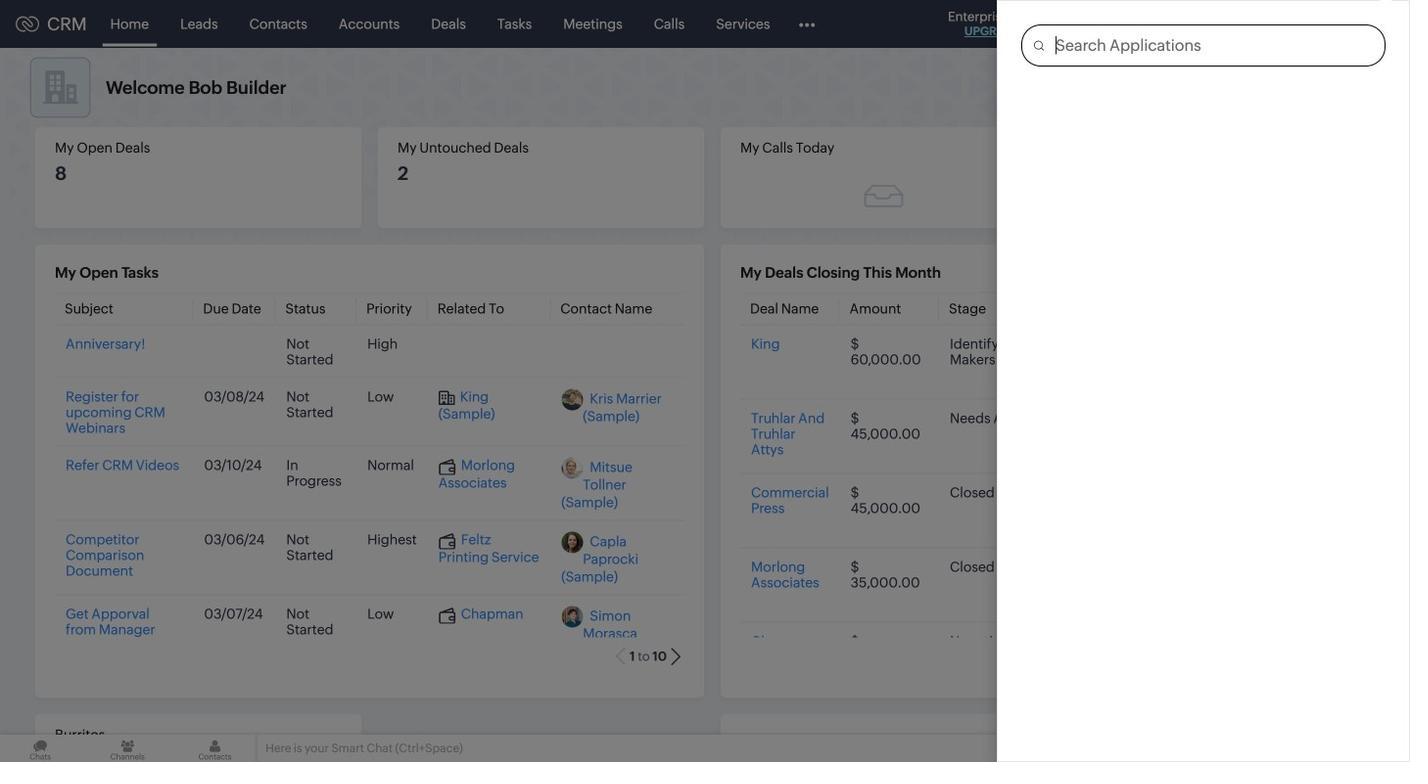 Task type: describe. For each thing, give the bounding box(es) containing it.
signals image
[[1165, 16, 1179, 32]]

calendar image
[[1203, 16, 1219, 32]]

contacts image
[[175, 735, 255, 763]]

create menu element
[[1066, 0, 1114, 47]]

search element
[[1114, 0, 1154, 48]]



Task type: vqa. For each thing, say whether or not it's contained in the screenshot.
second option from the bottom
no



Task type: locate. For each thing, give the bounding box(es) containing it.
channels image
[[87, 735, 168, 763]]

profile element
[[1310, 0, 1365, 47]]

chats image
[[0, 735, 80, 763]]

logo image
[[16, 16, 39, 32]]

search image
[[1125, 16, 1142, 32]]

Search Applications text field
[[1044, 25, 1385, 65]]

signals element
[[1154, 0, 1191, 48]]

profile image
[[1322, 8, 1353, 40]]

create menu image
[[1077, 12, 1102, 36]]



